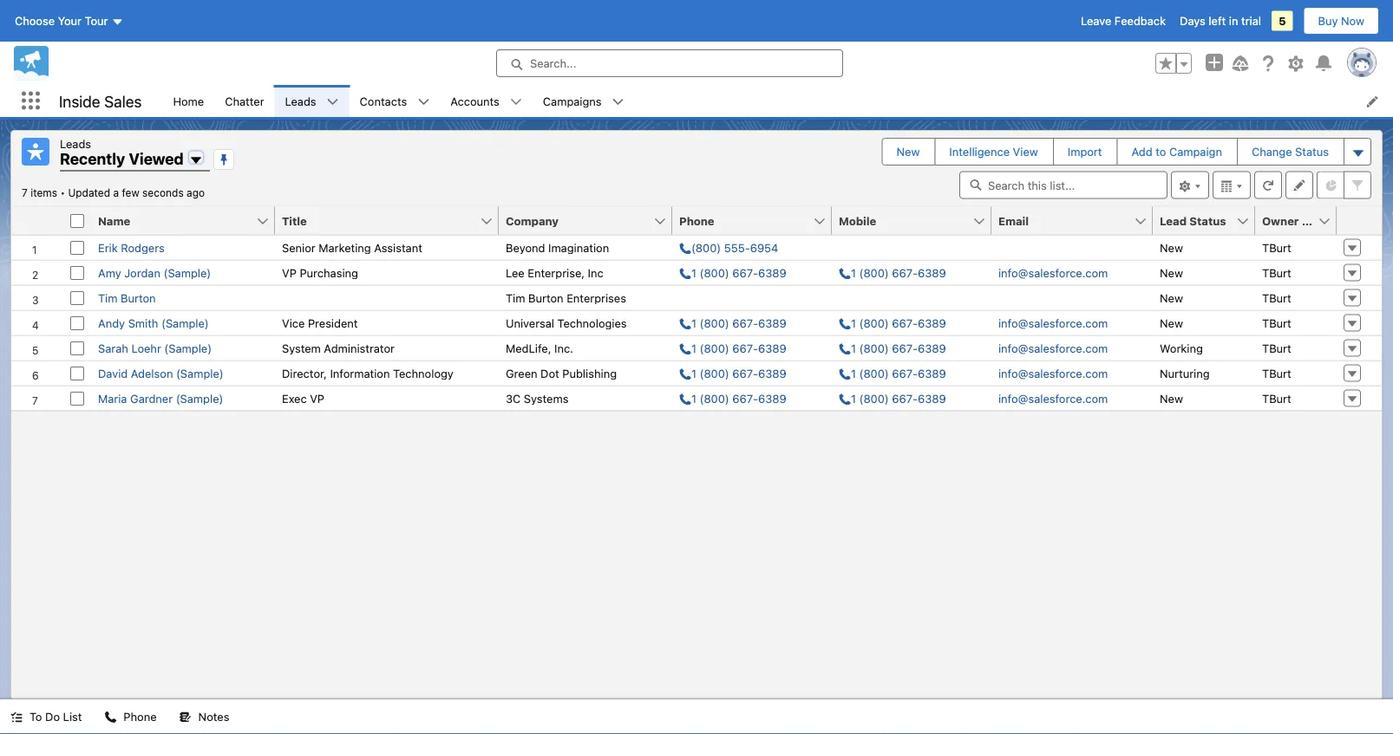 Task type: describe. For each thing, give the bounding box(es) containing it.
recently viewed grid
[[11, 207, 1382, 412]]

tim burton link
[[98, 291, 156, 304]]

name element
[[91, 207, 285, 236]]

jordan
[[124, 266, 160, 279]]

company
[[506, 214, 559, 227]]

text default image inside contacts "list item"
[[418, 96, 430, 108]]

title button
[[275, 207, 480, 235]]

andy
[[98, 317, 125, 330]]

publishing
[[562, 367, 617, 380]]

status for change status
[[1295, 145, 1329, 158]]

exec vp
[[282, 392, 325, 405]]

3c
[[506, 392, 521, 405]]

info@salesforce.com link for medlife, inc.
[[999, 342, 1108, 355]]

technology
[[393, 367, 454, 380]]

david adelson (sample)
[[98, 367, 224, 380]]

•
[[60, 187, 65, 199]]

accounts list item
[[440, 85, 533, 117]]

sarah loehr (sample) link
[[98, 342, 212, 355]]

accounts
[[450, 95, 500, 108]]

updated
[[68, 187, 110, 199]]

lead status
[[1160, 214, 1226, 227]]

beyond
[[506, 241, 545, 254]]

feedback
[[1115, 14, 1166, 27]]

none search field inside recently viewed|leads|list view element
[[959, 171, 1168, 199]]

leave feedback link
[[1081, 14, 1166, 27]]

3c systems
[[506, 392, 569, 405]]

tim burton enterprises
[[506, 291, 626, 304]]

email
[[999, 214, 1029, 227]]

leads link
[[275, 85, 327, 117]]

add to campaign button
[[1118, 139, 1236, 165]]

new for lee enterprise, inc
[[1160, 266, 1183, 279]]

enterprise,
[[528, 266, 585, 279]]

info@salesforce.com for medlife, inc.
[[999, 342, 1108, 355]]

now
[[1341, 14, 1365, 27]]

david adelson (sample) link
[[98, 367, 224, 380]]

tour
[[85, 14, 108, 27]]

cell down email element
[[992, 285, 1153, 310]]

inside
[[59, 92, 100, 110]]

alias
[[1302, 214, 1329, 227]]

tburt for tim burton enterprises
[[1262, 291, 1292, 304]]

maria gardner (sample) link
[[98, 392, 223, 405]]

new for 3c systems
[[1160, 392, 1183, 405]]

contacts list item
[[349, 85, 440, 117]]

tburt for green dot publishing
[[1262, 367, 1292, 380]]

maria gardner (sample)
[[98, 392, 223, 405]]

days left in trial
[[1180, 14, 1261, 27]]

to
[[29, 711, 42, 724]]

leads list item
[[275, 85, 349, 117]]

nurturing
[[1160, 367, 1210, 380]]

in
[[1229, 14, 1238, 27]]

cell down mobile button
[[832, 236, 992, 260]]

universal technologies
[[506, 317, 627, 330]]

(sample) for amy jordan (sample)
[[164, 266, 211, 279]]

lead status element
[[1153, 207, 1266, 236]]

your
[[58, 14, 82, 27]]

cell down email button
[[992, 236, 1153, 260]]

0 horizontal spatial phone button
[[94, 700, 167, 735]]

loehr
[[131, 342, 161, 355]]

lee enterprise, inc
[[506, 266, 604, 279]]

andy smith (sample)
[[98, 317, 209, 330]]

text default image inside to do list button
[[10, 712, 23, 724]]

change status
[[1252, 145, 1329, 158]]

to do list button
[[0, 700, 92, 735]]

amy jordan (sample) link
[[98, 266, 211, 279]]

info@salesforce.com link for universal technologies
[[999, 317, 1108, 330]]

action element
[[1337, 207, 1382, 236]]

leave
[[1081, 14, 1112, 27]]

choose
[[15, 14, 55, 27]]

adelson
[[131, 367, 173, 380]]

new for tim burton enterprises
[[1160, 291, 1183, 304]]

(sample) for maria gardner (sample)
[[176, 392, 223, 405]]

owner alias element
[[1255, 207, 1347, 236]]

7 items • updated a few seconds ago
[[22, 187, 205, 199]]

info@salesforce.com for universal technologies
[[999, 317, 1108, 330]]

erik rodgers link
[[98, 241, 165, 254]]

ago
[[187, 187, 205, 199]]

universal
[[506, 317, 554, 330]]

home link
[[163, 85, 214, 117]]

5
[[1279, 14, 1286, 27]]

tim for tim burton
[[98, 291, 117, 304]]

info@salesforce.com for 3c systems
[[999, 392, 1108, 405]]

technologies
[[557, 317, 627, 330]]

seconds
[[142, 187, 184, 199]]

buy now
[[1318, 14, 1365, 27]]

info@salesforce.com link for 3c systems
[[999, 392, 1108, 405]]

green
[[506, 367, 537, 380]]

text default image inside phone button
[[104, 712, 117, 724]]

owner alias button
[[1255, 207, 1329, 235]]

4 info@salesforce.com from the top
[[999, 367, 1108, 380]]

title
[[282, 214, 307, 227]]

item number element
[[11, 207, 63, 236]]

marketing
[[319, 241, 371, 254]]

item number image
[[11, 207, 63, 235]]

rodgers
[[121, 241, 165, 254]]

campaign
[[1169, 145, 1222, 158]]

sarah loehr (sample)
[[98, 342, 212, 355]]

tburt for universal technologies
[[1262, 317, 1292, 330]]

cell down updated
[[63, 207, 91, 236]]

list containing home
[[163, 85, 1393, 117]]

tburt for lee enterprise, inc
[[1262, 266, 1292, 279]]

Search Recently Viewed list view. search field
[[959, 171, 1168, 199]]

owner alias
[[1262, 214, 1329, 227]]

status for lead status
[[1190, 214, 1226, 227]]

0 horizontal spatial vp
[[282, 266, 297, 279]]

leads inside leads link
[[285, 95, 316, 108]]

6954
[[750, 241, 779, 254]]

david
[[98, 367, 128, 380]]

buy now button
[[1303, 7, 1379, 35]]

green dot publishing
[[506, 367, 617, 380]]



Task type: vqa. For each thing, say whether or not it's contained in the screenshot.
search box in the My Opportunities|Opportunities|List View element
no



Task type: locate. For each thing, give the bounding box(es) containing it.
1 info@salesforce.com from the top
[[999, 266, 1108, 279]]

status inside button
[[1295, 145, 1329, 158]]

administrator
[[324, 342, 395, 355]]

2 tburt from the top
[[1262, 266, 1292, 279]]

mobile button
[[832, 207, 972, 235]]

few
[[122, 187, 139, 199]]

4 info@salesforce.com link from the top
[[999, 367, 1108, 380]]

info@salesforce.com link
[[999, 266, 1108, 279], [999, 317, 1108, 330], [999, 342, 1108, 355], [999, 367, 1108, 380], [999, 392, 1108, 405]]

intelligence
[[949, 145, 1010, 158]]

cell down mobile element
[[832, 285, 992, 310]]

vice
[[282, 317, 305, 330]]

company button
[[499, 207, 653, 235]]

1 vertical spatial vp
[[310, 392, 325, 405]]

view
[[1013, 145, 1038, 158]]

burton for tim burton enterprises
[[528, 291, 564, 304]]

(sample) for andy smith (sample)
[[161, 317, 209, 330]]

info@salesforce.com for lee enterprise, inc
[[999, 266, 1108, 279]]

vp right exec
[[310, 392, 325, 405]]

burton
[[121, 291, 156, 304], [528, 291, 564, 304]]

information
[[330, 367, 390, 380]]

1 vertical spatial status
[[1190, 214, 1226, 227]]

campaigns
[[543, 95, 602, 108]]

0 vertical spatial leads
[[285, 95, 316, 108]]

new inside button
[[897, 145, 920, 158]]

purchasing
[[300, 266, 358, 279]]

maria
[[98, 392, 127, 405]]

phone button right list
[[94, 700, 167, 735]]

2 tim from the left
[[506, 291, 525, 304]]

status
[[1295, 145, 1329, 158], [1190, 214, 1226, 227]]

(sample) for sarah loehr (sample)
[[164, 342, 212, 355]]

days
[[1180, 14, 1206, 27]]

lead
[[1160, 214, 1187, 227]]

leads down inside
[[60, 137, 91, 150]]

status right lead
[[1190, 214, 1226, 227]]

trial
[[1241, 14, 1261, 27]]

4 tburt from the top
[[1262, 317, 1292, 330]]

text default image inside campaigns list item
[[612, 96, 624, 108]]

tim down amy
[[98, 291, 117, 304]]

2 info@salesforce.com from the top
[[999, 317, 1108, 330]]

medlife,
[[506, 342, 551, 355]]

text default image inside accounts list item
[[510, 96, 522, 108]]

senior
[[282, 241, 316, 254]]

list
[[163, 85, 1393, 117]]

smith
[[128, 317, 158, 330]]

senior marketing assistant
[[282, 241, 422, 254]]

inside sales
[[59, 92, 142, 110]]

text default image left to
[[10, 712, 23, 724]]

recently
[[60, 150, 125, 168]]

campaigns list item
[[533, 85, 635, 117]]

tim for tim burton enterprises
[[506, 291, 525, 304]]

sarah
[[98, 342, 128, 355]]

recently viewed status
[[22, 187, 68, 199]]

inc.
[[554, 342, 573, 355]]

choose your tour button
[[14, 7, 124, 35]]

1 vertical spatial phone
[[124, 711, 157, 724]]

phone element
[[672, 207, 842, 236]]

intelligence view
[[949, 145, 1038, 158]]

2 info@salesforce.com link from the top
[[999, 317, 1108, 330]]

status right change
[[1295, 145, 1329, 158]]

6 tburt from the top
[[1262, 367, 1292, 380]]

2 burton from the left
[[528, 291, 564, 304]]

text default image right list
[[104, 712, 117, 724]]

viewed
[[129, 150, 184, 168]]

do
[[45, 711, 60, 724]]

vice president
[[282, 317, 358, 330]]

1 horizontal spatial phone
[[679, 214, 715, 227]]

new button
[[883, 139, 934, 165]]

notes button
[[169, 700, 240, 735]]

1 tim from the left
[[98, 291, 117, 304]]

phone left notes button
[[124, 711, 157, 724]]

medlife, inc.
[[506, 342, 573, 355]]

working
[[1160, 342, 1203, 355]]

vp purchasing
[[282, 266, 358, 279]]

director,
[[282, 367, 327, 380]]

(sample) up david adelson (sample) link
[[164, 342, 212, 355]]

0 horizontal spatial phone
[[124, 711, 157, 724]]

5 info@salesforce.com from the top
[[999, 392, 1108, 405]]

chatter
[[225, 95, 264, 108]]

667-
[[732, 266, 758, 279], [892, 266, 918, 279], [732, 317, 758, 330], [892, 317, 918, 330], [732, 342, 758, 355], [892, 342, 918, 355], [732, 367, 758, 380], [892, 367, 918, 380], [732, 392, 758, 405], [892, 392, 918, 405]]

vp
[[282, 266, 297, 279], [310, 392, 325, 405]]

1 vertical spatial phone button
[[94, 700, 167, 735]]

0 vertical spatial vp
[[282, 266, 297, 279]]

3 info@salesforce.com link from the top
[[999, 342, 1108, 355]]

(sample) for david adelson (sample)
[[176, 367, 224, 380]]

tim
[[98, 291, 117, 304], [506, 291, 525, 304]]

6389
[[758, 266, 787, 279], [918, 266, 946, 279], [758, 317, 787, 330], [918, 317, 946, 330], [758, 342, 787, 355], [918, 342, 946, 355], [758, 367, 787, 380], [918, 367, 946, 380], [758, 392, 787, 405], [918, 392, 946, 405]]

imagination
[[548, 241, 609, 254]]

tburt for beyond imagination
[[1262, 241, 1292, 254]]

0 horizontal spatial burton
[[121, 291, 156, 304]]

tim burton
[[98, 291, 156, 304]]

phone inside phone element
[[679, 214, 715, 227]]

text default image right contacts
[[418, 96, 430, 108]]

system administrator
[[282, 342, 395, 355]]

add
[[1132, 145, 1153, 158]]

7 tburt from the top
[[1262, 392, 1292, 405]]

company element
[[499, 207, 683, 236]]

None search field
[[959, 171, 1168, 199]]

tim down "lee"
[[506, 291, 525, 304]]

burton for tim burton
[[121, 291, 156, 304]]

to do list
[[29, 711, 82, 724]]

1 horizontal spatial vp
[[310, 392, 325, 405]]

(sample) up sarah loehr (sample) link
[[161, 317, 209, 330]]

action image
[[1337, 207, 1382, 235]]

lead status button
[[1153, 207, 1236, 235]]

1 horizontal spatial tim
[[506, 291, 525, 304]]

1 horizontal spatial leads
[[285, 95, 316, 108]]

leave feedback
[[1081, 14, 1166, 27]]

recently viewed|leads|list view element
[[10, 130, 1383, 700]]

beyond imagination
[[506, 241, 609, 254]]

phone up (800) 555-6954 link
[[679, 214, 715, 227]]

0 horizontal spatial leads
[[60, 137, 91, 150]]

buy
[[1318, 14, 1338, 27]]

(sample) down david adelson (sample) link
[[176, 392, 223, 405]]

text default image
[[327, 96, 339, 108], [418, 96, 430, 108], [510, 96, 522, 108], [612, 96, 624, 108], [10, 712, 23, 724], [104, 712, 117, 724], [179, 712, 191, 724]]

search... button
[[496, 49, 843, 77]]

new for universal technologies
[[1160, 317, 1183, 330]]

text default image inside notes button
[[179, 712, 191, 724]]

text default image right the accounts on the left
[[510, 96, 522, 108]]

tburt for 3c systems
[[1262, 392, 1292, 405]]

0 horizontal spatial tim
[[98, 291, 117, 304]]

0 vertical spatial status
[[1295, 145, 1329, 158]]

text default image right campaigns at the left top of the page
[[612, 96, 624, 108]]

tburt for medlife, inc.
[[1262, 342, 1292, 355]]

(sample) up maria gardner (sample) at the bottom left of page
[[176, 367, 224, 380]]

amy jordan (sample)
[[98, 266, 211, 279]]

name
[[98, 214, 130, 227]]

5 tburt from the top
[[1262, 342, 1292, 355]]

system
[[282, 342, 321, 355]]

1 burton from the left
[[121, 291, 156, 304]]

5 info@salesforce.com link from the top
[[999, 392, 1108, 405]]

cell down assistant at top
[[275, 285, 499, 310]]

0 horizontal spatial status
[[1190, 214, 1226, 227]]

to
[[1156, 145, 1166, 158]]

recently viewed
[[60, 150, 184, 168]]

1 horizontal spatial phone button
[[672, 207, 813, 235]]

cell
[[63, 207, 91, 236], [832, 236, 992, 260], [992, 236, 1153, 260], [275, 285, 499, 310], [832, 285, 992, 310], [992, 285, 1153, 310]]

group
[[1156, 53, 1192, 74]]

leads right chatter
[[285, 95, 316, 108]]

(sample) right jordan
[[164, 266, 211, 279]]

erik
[[98, 241, 118, 254]]

1 tburt from the top
[[1262, 241, 1292, 254]]

search...
[[530, 57, 576, 70]]

7
[[22, 187, 28, 199]]

mobile element
[[832, 207, 1002, 236]]

text default image inside 'leads' list item
[[327, 96, 339, 108]]

a
[[113, 187, 119, 199]]

title element
[[275, 207, 509, 236]]

info@salesforce.com link for lee enterprise, inc
[[999, 266, 1108, 279]]

burton down jordan
[[121, 291, 156, 304]]

burton down lee enterprise, inc
[[528, 291, 564, 304]]

owner
[[1262, 214, 1299, 227]]

email element
[[992, 207, 1163, 236]]

0 vertical spatial phone button
[[672, 207, 813, 235]]

0 vertical spatial phone
[[679, 214, 715, 227]]

sales
[[104, 92, 142, 110]]

1 info@salesforce.com link from the top
[[999, 266, 1108, 279]]

home
[[173, 95, 204, 108]]

phone button up 555-
[[672, 207, 813, 235]]

erik rodgers
[[98, 241, 165, 254]]

(800) 555-6954
[[691, 241, 779, 254]]

chatter link
[[214, 85, 275, 117]]

3 info@salesforce.com from the top
[[999, 342, 1108, 355]]

text default image left notes
[[179, 712, 191, 724]]

3 tburt from the top
[[1262, 291, 1292, 304]]

campaigns link
[[533, 85, 612, 117]]

choose your tour
[[15, 14, 108, 27]]

vp down senior
[[282, 266, 297, 279]]

status inside button
[[1190, 214, 1226, 227]]

555-
[[724, 241, 750, 254]]

text default image left contacts link
[[327, 96, 339, 108]]

leads inside recently viewed|leads|list view element
[[60, 137, 91, 150]]

enterprises
[[567, 291, 626, 304]]

new
[[897, 145, 920, 158], [1160, 241, 1183, 254], [1160, 266, 1183, 279], [1160, 291, 1183, 304], [1160, 317, 1183, 330], [1160, 392, 1183, 405]]

1 horizontal spatial status
[[1295, 145, 1329, 158]]

1 vertical spatial leads
[[60, 137, 91, 150]]

(800) 555-6954 link
[[679, 241, 779, 254]]

new for beyond imagination
[[1160, 241, 1183, 254]]

intelligence view button
[[936, 139, 1052, 165]]

1 horizontal spatial burton
[[528, 291, 564, 304]]

exec
[[282, 392, 307, 405]]



